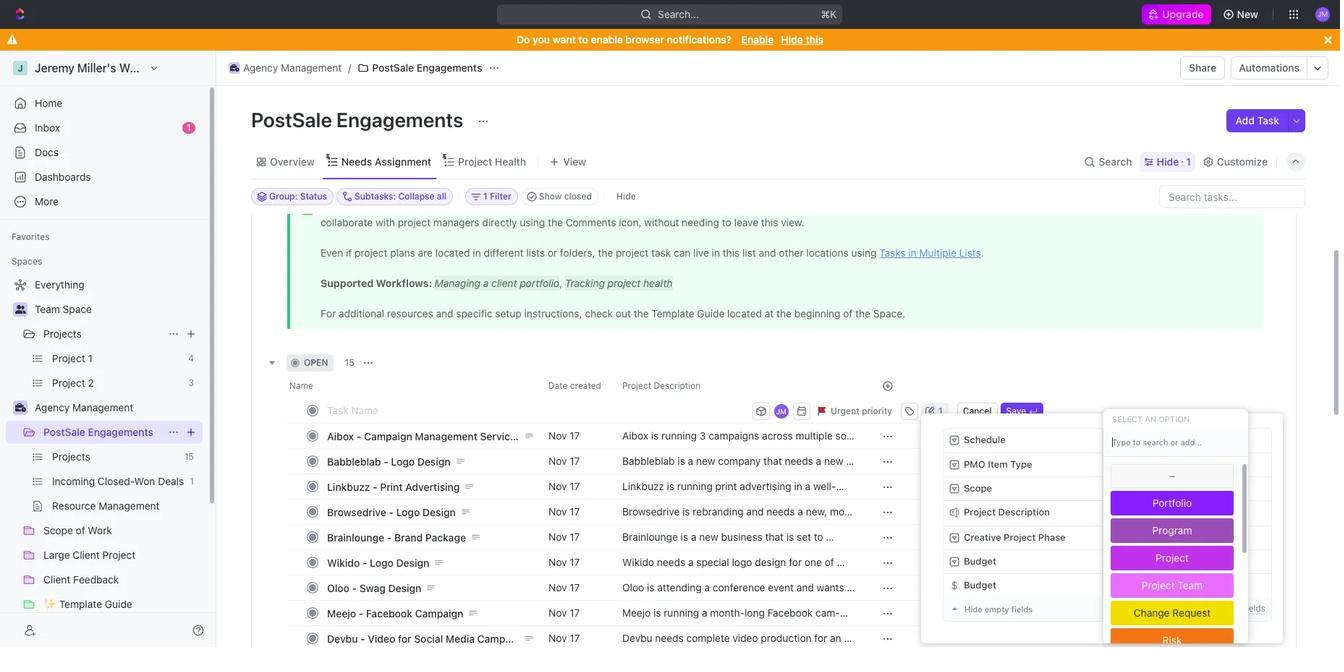 Task type: vqa. For each thing, say whether or not it's contained in the screenshot.
sub-
yes



Task type: describe. For each thing, give the bounding box(es) containing it.
enable
[[591, 33, 623, 46]]

services
[[480, 430, 521, 442]]

- for browsedrive
[[389, 506, 394, 518]]

open
[[304, 357, 328, 368]]

browsedrive for browsedrive - logo design
[[327, 506, 386, 518]]

1 inside dropdown button
[[938, 406, 943, 416]]

linkbuzz is running print advertising in a well- known magazine and needs content creation.
[[622, 480, 836, 506]]

meejo - facebook campaign
[[327, 607, 463, 620]]

a inside wikido needs a special logo design for one of their sub-brands.
[[688, 556, 694, 569]]

- for babbleblab
[[384, 455, 388, 468]]

aibox - campaign management services link
[[323, 426, 537, 447]]

sidebar navigation
[[0, 51, 216, 648]]

team inside sidebar navigation
[[35, 303, 60, 315]]

1 vertical spatial engagements
[[336, 108, 463, 132]]

upgrade
[[1162, 8, 1204, 20]]

option
[[1159, 414, 1190, 424]]

agency management inside sidebar navigation
[[35, 402, 133, 414]]

favorites
[[12, 232, 50, 242]]

babbleblab - logo design
[[327, 455, 451, 468]]

upgrade link
[[1142, 4, 1211, 25]]

to
[[578, 33, 588, 46]]

you
[[533, 33, 550, 46]]

design for oloo - swag design
[[388, 582, 421, 594]]

design
[[755, 556, 786, 569]]

needs inside the linkbuzz is running print advertising in a well- known magazine and needs content creation.
[[723, 494, 752, 506]]

ern
[[622, 519, 638, 531]]

magazine
[[655, 494, 700, 506]]

in
[[794, 480, 802, 493]]

search...
[[658, 8, 699, 20]]

do you want to enable browser notifications? enable hide this
[[517, 33, 823, 46]]

social
[[671, 645, 698, 648]]

value not set element for – option
[[1111, 465, 1234, 488]]

linkbuzz - print advertising
[[327, 481, 460, 493]]

for inside devbu needs complete video production for an upcoming social media campaign.
[[814, 632, 827, 645]]

engagements inside tree
[[88, 426, 153, 438]]

enable
[[741, 33, 774, 46]]

portfolio
[[1152, 497, 1192, 509]]

spaces
[[12, 256, 42, 267]]

2 horizontal spatial campaign
[[477, 633, 526, 645]]

task
[[1257, 114, 1279, 127]]

change
[[1134, 607, 1170, 619]]

is for rebranding
[[682, 506, 690, 518]]

- for wikido
[[362, 557, 367, 569]]

linkbuzz - print advertising link
[[323, 476, 537, 497]]

design for wikido - logo design
[[396, 557, 429, 569]]

assignment
[[375, 155, 431, 168]]

browsedrive is rebranding and needs a new, mod ern logo.
[[622, 506, 855, 531]]

wikido needs a special logo design for one of their sub-brands. button
[[614, 550, 865, 582]]

brainlounge
[[327, 531, 384, 544]]

management inside aibox - campaign management services link
[[415, 430, 477, 442]]

space
[[63, 303, 92, 315]]

print
[[715, 480, 737, 493]]

⌘k
[[821, 8, 837, 20]]

1 horizontal spatial team
[[1177, 580, 1203, 592]]

wikido - logo design
[[327, 557, 429, 569]]

customize
[[1217, 155, 1268, 168]]

1 inside sidebar navigation
[[187, 122, 191, 133]]

wikido for wikido needs a special logo design for one of their sub-brands.
[[622, 556, 654, 569]]

0 horizontal spatial fields
[[1011, 605, 1033, 614]]

favorites button
[[6, 229, 56, 246]]

content
[[754, 494, 790, 506]]

linkbuzz is running print advertising in a well- known magazine and needs content creation. button
[[614, 474, 865, 506]]

Task Name text field
[[327, 399, 750, 422]]

complete
[[686, 632, 730, 645]]

social
[[414, 633, 443, 645]]

request
[[1172, 607, 1211, 619]]

user group image
[[15, 305, 26, 314]]

project health link
[[455, 152, 526, 172]]

print
[[380, 481, 403, 493]]

add task
[[1235, 114, 1279, 127]]

upcoming
[[622, 645, 669, 648]]

add inside button
[[1235, 114, 1255, 127]]

running
[[677, 480, 713, 493]]

needs assignment link
[[339, 152, 431, 172]]

brands.
[[668, 570, 703, 582]]

home
[[35, 97, 62, 109]]

a inside the linkbuzz is running print advertising in a well- known magazine and needs content creation.
[[805, 480, 811, 493]]

1 horizontal spatial agency
[[243, 62, 278, 74]]

– for value not set "element" within – option
[[1169, 470, 1175, 482]]

1 horizontal spatial campaign
[[415, 607, 463, 620]]

health
[[495, 155, 526, 168]]

– button
[[1103, 501, 1271, 526]]

new
[[1237, 8, 1258, 20]]

15
[[345, 357, 354, 368]]

notifications?
[[667, 33, 732, 46]]

project team
[[1142, 580, 1203, 592]]

needs inside browsedrive is rebranding and needs a new, mod ern logo.
[[766, 506, 795, 518]]

oloo - swag design
[[327, 582, 421, 594]]

1 vertical spatial 1
[[1186, 155, 1191, 168]]

campaign.
[[732, 645, 781, 648]]

video
[[733, 632, 758, 645]]

- for brainlounge
[[387, 531, 392, 544]]

design for browsedrive - logo design
[[423, 506, 456, 518]]

agency inside sidebar navigation
[[35, 402, 70, 414]]

rebranding
[[693, 506, 744, 518]]

0 vertical spatial postsale engagements
[[372, 62, 482, 74]]

- for oloo
[[352, 582, 357, 594]]

edit
[[1225, 603, 1241, 614]]

sub-
[[646, 570, 668, 582]]

is for running
[[667, 480, 674, 493]]

logo for wikido
[[370, 557, 394, 569]]

devbu for devbu needs complete video production for an upcoming social media campaign.
[[622, 632, 652, 645]]

babbleblab - logo design link
[[323, 451, 537, 472]]

1 horizontal spatial an
[[1145, 414, 1156, 424]]

logo
[[732, 556, 752, 569]]

want
[[553, 33, 576, 46]]

meejo
[[327, 607, 356, 620]]

0 vertical spatial agency management link
[[225, 59, 345, 77]]

oloo - swag design link
[[323, 578, 537, 599]]

cancel button
[[957, 403, 997, 420]]

Search tasks... text field
[[1160, 186, 1305, 208]]

well-
[[813, 480, 836, 493]]

1 horizontal spatial fields
[[1243, 603, 1266, 614]]

- for devbu
[[360, 633, 365, 645]]

automations button
[[1232, 57, 1307, 79]]

inbox
[[35, 122, 60, 134]]

swag
[[359, 582, 386, 594]]

new,
[[806, 506, 827, 518]]

1 vertical spatial postsale
[[251, 108, 332, 132]]

– for value not set "element" in the custom fields element
[[1116, 459, 1122, 470]]

linkbuzz for linkbuzz is running print advertising in a well- known magazine and needs content creation.
[[622, 480, 664, 493]]

creation.
[[793, 494, 834, 506]]

hide 1
[[1157, 155, 1191, 168]]

mod
[[830, 506, 855, 518]]

1 horizontal spatial agency management
[[243, 62, 342, 74]]

– button
[[1103, 458, 1135, 472]]



Task type: locate. For each thing, give the bounding box(es) containing it.
and inside the linkbuzz is running print advertising in a well- known magazine and needs content creation.
[[703, 494, 721, 506]]

devbu - video for social media campaign link
[[323, 628, 537, 648]]

and inside browsedrive is rebranding and needs a new, mod ern logo.
[[746, 506, 764, 518]]

1 vertical spatial a
[[798, 506, 803, 518]]

logo inside wikido - logo design link
[[370, 557, 394, 569]]

0 horizontal spatial is
[[667, 480, 674, 493]]

browsedrive inside browsedrive - logo design link
[[327, 506, 386, 518]]

1 horizontal spatial for
[[789, 556, 802, 569]]

1 vertical spatial agency management
[[35, 402, 133, 414]]

1 vertical spatial agency
[[35, 402, 70, 414]]

custom fields element
[[943, 428, 1272, 622]]

- left print
[[373, 481, 377, 493]]

browsedrive up logo.
[[622, 506, 680, 518]]

1 horizontal spatial management
[[281, 62, 342, 74]]

1 vertical spatial agency management link
[[35, 397, 200, 420]]

1 vertical spatial campaign
[[415, 607, 463, 620]]

value not set element inside custom fields element
[[1109, 458, 1129, 472]]

1 horizontal spatial 1
[[938, 406, 943, 416]]

management
[[281, 62, 342, 74], [72, 402, 133, 414], [415, 430, 477, 442]]

0 horizontal spatial postsale engagements link
[[43, 421, 162, 444]]

2 vertical spatial management
[[415, 430, 477, 442]]

project
[[458, 155, 492, 168], [1156, 552, 1189, 564], [1142, 580, 1175, 592]]

0 vertical spatial campaign
[[364, 430, 412, 442]]

browsedrive up brainlounge
[[327, 506, 386, 518]]

1 horizontal spatial agency management link
[[225, 59, 345, 77]]

devbu needs complete video production for an upcoming social media campaign.
[[622, 632, 844, 648]]

browsedrive - logo design
[[327, 506, 456, 518]]

for right the "video"
[[398, 633, 411, 645]]

2 vertical spatial 1
[[938, 406, 943, 416]]

an
[[1145, 414, 1156, 424], [830, 632, 841, 645]]

2 vertical spatial campaign
[[477, 633, 526, 645]]

0 horizontal spatial for
[[398, 633, 411, 645]]

browsedrive for browsedrive is rebranding and needs a new, mod ern logo.
[[622, 506, 680, 518]]

devbu inside devbu needs complete video production for an upcoming social media campaign.
[[622, 632, 652, 645]]

team right user group icon
[[35, 303, 60, 315]]

– inside – button
[[1111, 508, 1116, 519]]

wikido for wikido - logo design
[[327, 557, 360, 569]]

is up "magazine"
[[667, 480, 674, 493]]

devbu for devbu - video for social media campaign
[[327, 633, 358, 645]]

special
[[696, 556, 729, 569]]

- for aibox
[[357, 430, 361, 442]]

this
[[806, 33, 823, 46]]

- right aibox
[[357, 430, 361, 442]]

hide for hide
[[616, 191, 636, 202]]

design down advertising
[[423, 506, 456, 518]]

– down – popup button
[[1111, 508, 1116, 519]]

1 vertical spatial add
[[1196, 603, 1212, 614]]

projects link
[[43, 323, 162, 346]]

needs
[[723, 494, 752, 506], [766, 506, 795, 518], [657, 556, 685, 569], [655, 632, 684, 645]]

tree
[[6, 274, 203, 648]]

a left new,
[[798, 506, 803, 518]]

tree containing team space
[[6, 274, 203, 648]]

projects
[[43, 328, 82, 340]]

0 horizontal spatial linkbuzz
[[327, 481, 370, 493]]

0 horizontal spatial business time image
[[15, 404, 26, 412]]

needs down advertising on the right bottom of the page
[[766, 506, 795, 518]]

0 vertical spatial business time image
[[230, 64, 239, 72]]

wikido up their
[[622, 556, 654, 569]]

a inside browsedrive is rebranding and needs a new, mod ern logo.
[[798, 506, 803, 518]]

needs up sub-
[[657, 556, 685, 569]]

1 horizontal spatial postsale engagements link
[[354, 59, 486, 77]]

fields right edit
[[1243, 603, 1266, 614]]

0 horizontal spatial agency management
[[35, 402, 133, 414]]

tree inside sidebar navigation
[[6, 274, 203, 648]]

design down brand
[[396, 557, 429, 569]]

dashboards link
[[6, 166, 203, 189]]

value not set element for – popup button
[[1109, 458, 1129, 472]]

1 vertical spatial business time image
[[15, 404, 26, 412]]

logo up "linkbuzz - print advertising"
[[391, 455, 415, 468]]

- left the "video"
[[360, 633, 365, 645]]

- for linkbuzz
[[373, 481, 377, 493]]

2 vertical spatial project
[[1142, 580, 1175, 592]]

1 horizontal spatial is
[[682, 506, 690, 518]]

share
[[1189, 62, 1217, 74]]

0 vertical spatial logo
[[391, 455, 415, 468]]

needs up social
[[655, 632, 684, 645]]

design up meejo - facebook campaign
[[388, 582, 421, 594]]

1 horizontal spatial –
[[1116, 459, 1122, 470]]

1 horizontal spatial business time image
[[230, 64, 239, 72]]

add inside custom fields element
[[1196, 603, 1212, 614]]

- left brand
[[387, 531, 392, 544]]

0 vertical spatial postsale engagements link
[[354, 59, 486, 77]]

facebook
[[366, 607, 412, 620]]

wikido up oloo
[[327, 557, 360, 569]]

0 horizontal spatial devbu
[[327, 633, 358, 645]]

for left one
[[789, 556, 802, 569]]

0 horizontal spatial and
[[703, 494, 721, 506]]

1 horizontal spatial a
[[798, 506, 803, 518]]

overview
[[270, 155, 315, 168]]

wikido
[[622, 556, 654, 569], [327, 557, 360, 569]]

1 vertical spatial is
[[682, 506, 690, 518]]

agency management
[[243, 62, 342, 74], [35, 402, 133, 414]]

needs down print at the bottom
[[723, 494, 752, 506]]

browsedrive inside browsedrive is rebranding and needs a new, mod ern logo.
[[622, 506, 680, 518]]

2 horizontal spatial for
[[814, 632, 827, 645]]

– inside – popup button
[[1116, 459, 1122, 470]]

Type to search or add... field
[[1103, 428, 1248, 457]]

- for meejo
[[359, 607, 363, 620]]

- up swag
[[362, 557, 367, 569]]

project for team
[[1142, 580, 1175, 592]]

team space
[[35, 303, 92, 315]]

1 horizontal spatial devbu
[[622, 632, 652, 645]]

media
[[446, 633, 475, 645]]

value not set element
[[1109, 458, 1129, 472], [1111, 465, 1234, 488]]

their
[[622, 570, 644, 582]]

2 horizontal spatial a
[[805, 480, 811, 493]]

1 horizontal spatial browsedrive
[[622, 506, 680, 518]]

- right oloo
[[352, 582, 357, 594]]

1 vertical spatial management
[[72, 402, 133, 414]]

production
[[761, 632, 812, 645]]

0 horizontal spatial –
[[1111, 508, 1116, 519]]

risk
[[1162, 635, 1182, 647]]

customize button
[[1198, 152, 1272, 172]]

value not set element down the select
[[1109, 458, 1129, 472]]

1 vertical spatial an
[[830, 632, 841, 645]]

2 vertical spatial postsale engagements
[[43, 426, 153, 438]]

2 vertical spatial a
[[688, 556, 694, 569]]

devbu up upcoming
[[622, 632, 652, 645]]

of
[[825, 556, 834, 569]]

linkbuzz inside the linkbuzz is running print advertising in a well- known magazine and needs content creation.
[[622, 480, 664, 493]]

babbleblab
[[327, 455, 381, 468]]

– inside – option
[[1169, 470, 1175, 482]]

agency management link
[[225, 59, 345, 77], [35, 397, 200, 420]]

0 horizontal spatial agency management link
[[35, 397, 200, 420]]

empty
[[985, 605, 1009, 614]]

engagements
[[417, 62, 482, 74], [336, 108, 463, 132], [88, 426, 153, 438]]

docs link
[[6, 141, 203, 164]]

value not set element up the "portfolio"
[[1111, 465, 1234, 488]]

1 vertical spatial team
[[1177, 580, 1203, 592]]

overview link
[[267, 152, 315, 172]]

value not set element inside – option
[[1111, 465, 1234, 488]]

a up "brands."
[[688, 556, 694, 569]]

video
[[368, 633, 395, 645]]

campaign up devbu - video for social media campaign link
[[415, 607, 463, 620]]

1 horizontal spatial add
[[1235, 114, 1255, 127]]

– option
[[1103, 463, 1241, 490]]

1 vertical spatial project
[[1156, 552, 1189, 564]]

linkbuzz down 'babbleblab'
[[327, 481, 370, 493]]

- right meejo
[[359, 607, 363, 620]]

logo inside browsedrive - logo design link
[[396, 506, 420, 518]]

logo for babbleblab
[[391, 455, 415, 468]]

postsale engagements inside sidebar navigation
[[43, 426, 153, 438]]

linkbuzz for linkbuzz - print advertising
[[327, 481, 370, 493]]

team up + at the bottom of the page
[[1177, 580, 1203, 592]]

postsale inside sidebar navigation
[[43, 426, 85, 438]]

- up print
[[384, 455, 388, 468]]

0 horizontal spatial add
[[1196, 603, 1212, 614]]

devbu - video for social media campaign
[[327, 633, 526, 645]]

2 horizontal spatial postsale
[[372, 62, 414, 74]]

wikido needs a special logo design for one of their sub-brands.
[[622, 556, 837, 582]]

logo
[[391, 455, 415, 468], [396, 506, 420, 518], [370, 557, 394, 569]]

1
[[187, 122, 191, 133], [1186, 155, 1191, 168], [938, 406, 943, 416]]

an right production at bottom
[[830, 632, 841, 645]]

needs
[[341, 155, 372, 168]]

Set value for Budget Custom Field text field
[[1103, 575, 1271, 598]]

1 horizontal spatial postsale
[[251, 108, 332, 132]]

0 horizontal spatial management
[[72, 402, 133, 414]]

0 vertical spatial agency
[[243, 62, 278, 74]]

1 horizontal spatial wikido
[[622, 556, 654, 569]]

browsedrive is rebranding and needs a new, mod ern logo. button
[[614, 499, 865, 531]]

hide button
[[611, 188, 642, 205]]

2 vertical spatial postsale
[[43, 426, 85, 438]]

0 vertical spatial 1
[[187, 122, 191, 133]]

cancel
[[963, 406, 992, 416]]

linkbuzz inside "link"
[[327, 481, 370, 493]]

- inside "link"
[[373, 481, 377, 493]]

1 vertical spatial postsale engagements
[[251, 108, 468, 132]]

add left 'task'
[[1235, 114, 1255, 127]]

and
[[703, 494, 721, 506], [746, 506, 764, 518]]

a right in
[[805, 480, 811, 493]]

logo inside babbleblab - logo design link
[[391, 455, 415, 468]]

0 vertical spatial engagements
[[417, 62, 482, 74]]

0 vertical spatial team
[[35, 303, 60, 315]]

meejo - facebook campaign link
[[323, 603, 537, 624]]

1 horizontal spatial linkbuzz
[[622, 480, 664, 493]]

save button
[[1000, 403, 1044, 420]]

package
[[425, 531, 466, 544]]

2 vertical spatial engagements
[[88, 426, 153, 438]]

2 vertical spatial logo
[[370, 557, 394, 569]]

one
[[805, 556, 822, 569]]

known
[[622, 494, 653, 506]]

business time image
[[230, 64, 239, 72], [15, 404, 26, 412]]

needs inside wikido needs a special logo design for one of their sub-brands.
[[657, 556, 685, 569]]

0 vertical spatial an
[[1145, 414, 1156, 424]]

2 horizontal spatial management
[[415, 430, 477, 442]]

an right the select
[[1145, 414, 1156, 424]]

0 horizontal spatial an
[[830, 632, 841, 645]]

0 horizontal spatial a
[[688, 556, 694, 569]]

home link
[[6, 92, 203, 115]]

/
[[348, 62, 351, 74]]

– down the select
[[1116, 459, 1122, 470]]

postsale
[[372, 62, 414, 74], [251, 108, 332, 132], [43, 426, 85, 438]]

an inside devbu needs complete video production for an upcoming social media campaign.
[[830, 632, 841, 645]]

0 vertical spatial add
[[1235, 114, 1255, 127]]

business time image inside sidebar navigation
[[15, 404, 26, 412]]

0 horizontal spatial 1
[[187, 122, 191, 133]]

logo up brand
[[396, 506, 420, 518]]

save
[[1006, 406, 1026, 416]]

management inside sidebar navigation
[[72, 402, 133, 414]]

postsale engagements link
[[354, 59, 486, 77], [43, 421, 162, 444]]

agency
[[243, 62, 278, 74], [35, 402, 70, 414]]

wikido inside wikido needs a special logo design for one of their sub-brands.
[[622, 556, 654, 569]]

2 horizontal spatial –
[[1169, 470, 1175, 482]]

add right + at the bottom of the page
[[1196, 603, 1212, 614]]

a
[[805, 480, 811, 493], [798, 506, 803, 518], [688, 556, 694, 569]]

1 vertical spatial postsale engagements link
[[43, 421, 162, 444]]

project left health
[[458, 155, 492, 168]]

0 horizontal spatial wikido
[[327, 557, 360, 569]]

search button
[[1080, 152, 1136, 172]]

design
[[417, 455, 451, 468], [423, 506, 456, 518], [396, 557, 429, 569], [388, 582, 421, 594]]

–
[[1116, 459, 1122, 470], [1169, 470, 1175, 482], [1111, 508, 1116, 519]]

and down advertising on the right bottom of the page
[[746, 506, 764, 518]]

1 vertical spatial logo
[[396, 506, 420, 518]]

needs inside devbu needs complete video production for an upcoming social media campaign.
[[655, 632, 684, 645]]

add task button
[[1227, 109, 1288, 132]]

campaign right media in the bottom of the page
[[477, 633, 526, 645]]

is inside the linkbuzz is running print advertising in a well- known magazine and needs content creation.
[[667, 480, 674, 493]]

0 horizontal spatial agency
[[35, 402, 70, 414]]

do
[[517, 33, 530, 46]]

0 horizontal spatial postsale
[[43, 426, 85, 438]]

new button
[[1217, 3, 1267, 26]]

hide inside button
[[616, 191, 636, 202]]

advertising
[[405, 481, 460, 493]]

add
[[1235, 114, 1255, 127], [1196, 603, 1212, 614]]

hide inside custom fields element
[[965, 605, 982, 614]]

project health
[[458, 155, 526, 168]]

advertising
[[740, 480, 791, 493]]

0 vertical spatial project
[[458, 155, 492, 168]]

is down running
[[682, 506, 690, 518]]

hide empty fields
[[965, 605, 1033, 614]]

and down print at the bottom
[[703, 494, 721, 506]]

project up project team
[[1156, 552, 1189, 564]]

for right production at bottom
[[814, 632, 827, 645]]

for inside wikido needs a special logo design for one of their sub-brands.
[[789, 556, 802, 569]]

browsedrive - logo design link
[[323, 502, 537, 523]]

brainlounge - brand package
[[327, 531, 466, 544]]

2 horizontal spatial 1
[[1186, 155, 1191, 168]]

1 horizontal spatial and
[[746, 506, 764, 518]]

aibox - campaign management services
[[327, 430, 521, 442]]

is inside browsedrive is rebranding and needs a new, mod ern logo.
[[682, 506, 690, 518]]

– up the "portfolio"
[[1169, 470, 1175, 482]]

campaign up the babbleblab - logo design
[[364, 430, 412, 442]]

design for babbleblab - logo design
[[417, 455, 451, 468]]

select
[[1112, 414, 1143, 424]]

design up advertising
[[417, 455, 451, 468]]

is
[[667, 480, 674, 493], [682, 506, 690, 518]]

logo for browsedrive
[[396, 506, 420, 518]]

hide for hide 1
[[1157, 155, 1179, 168]]

project up change
[[1142, 580, 1175, 592]]

hide for hide empty fields
[[965, 605, 982, 614]]

0 vertical spatial agency management
[[243, 62, 342, 74]]

0 horizontal spatial team
[[35, 303, 60, 315]]

0 vertical spatial a
[[805, 480, 811, 493]]

0 vertical spatial is
[[667, 480, 674, 493]]

share button
[[1180, 56, 1225, 80]]

devbu
[[622, 632, 652, 645], [327, 633, 358, 645]]

linkbuzz up known
[[622, 480, 664, 493]]

0 vertical spatial postsale
[[372, 62, 414, 74]]

devbu down meejo
[[327, 633, 358, 645]]

aibox
[[327, 430, 354, 442]]

select an option
[[1112, 414, 1190, 424]]

0 vertical spatial management
[[281, 62, 342, 74]]

0 horizontal spatial campaign
[[364, 430, 412, 442]]

logo up the oloo - swag design
[[370, 557, 394, 569]]

project for health
[[458, 155, 492, 168]]

- down print
[[389, 506, 394, 518]]

fields right empty at bottom right
[[1011, 605, 1033, 614]]

0 horizontal spatial browsedrive
[[327, 506, 386, 518]]



